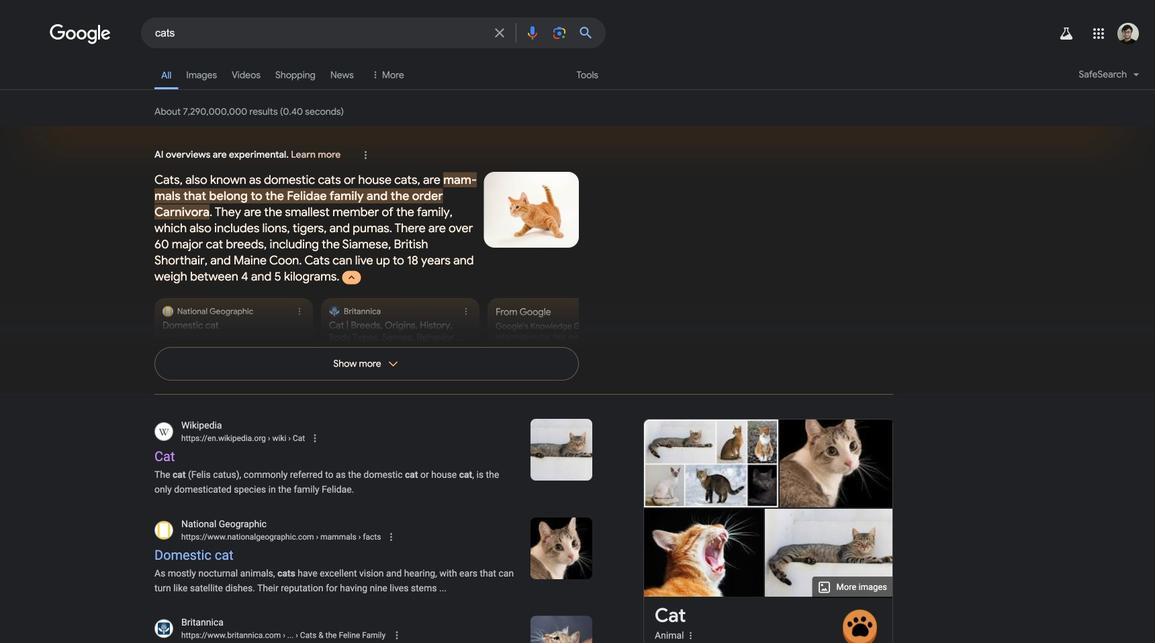 Task type: describe. For each thing, give the bounding box(es) containing it.
search by voice image
[[525, 25, 541, 41]]

cats from www.nationalgeographic.com image
[[531, 518, 593, 580]]

cat - wikipedia image
[[761, 509, 905, 597]]

more options image
[[684, 630, 698, 643]]

search by image image
[[552, 25, 568, 41]]

cat | breeds, origins, history, body types, senses, behavior ... image
[[644, 509, 767, 597]]

Search text field
[[155, 26, 484, 42]]



Task type: locate. For each thing, give the bounding box(es) containing it.
None text field
[[181, 433, 305, 445], [266, 434, 305, 443], [181, 531, 381, 543], [181, 433, 305, 445], [266, 434, 305, 443], [181, 531, 381, 543]]

navigation
[[0, 59, 1156, 97]]

upload.wikimedia.org/wikipedia/commons/0/0b/cat_po... image
[[644, 420, 779, 508]]

google image
[[50, 24, 112, 44]]

list
[[155, 298, 660, 376]]

None text field
[[314, 533, 381, 542], [181, 630, 386, 642], [281, 631, 386, 641], [314, 533, 381, 542], [181, 630, 386, 642], [281, 631, 386, 641]]

search labs image
[[1059, 26, 1075, 42]]

heading
[[655, 605, 686, 627]]

cats from en.wikipedia.org image
[[531, 419, 593, 481]]

more options image
[[686, 631, 696, 642]]

None search field
[[0, 17, 606, 48]]

domestic cat image
[[780, 395, 893, 508]]



Task type: vqa. For each thing, say whether or not it's contained in the screenshot.
Search 'text box'
yes



